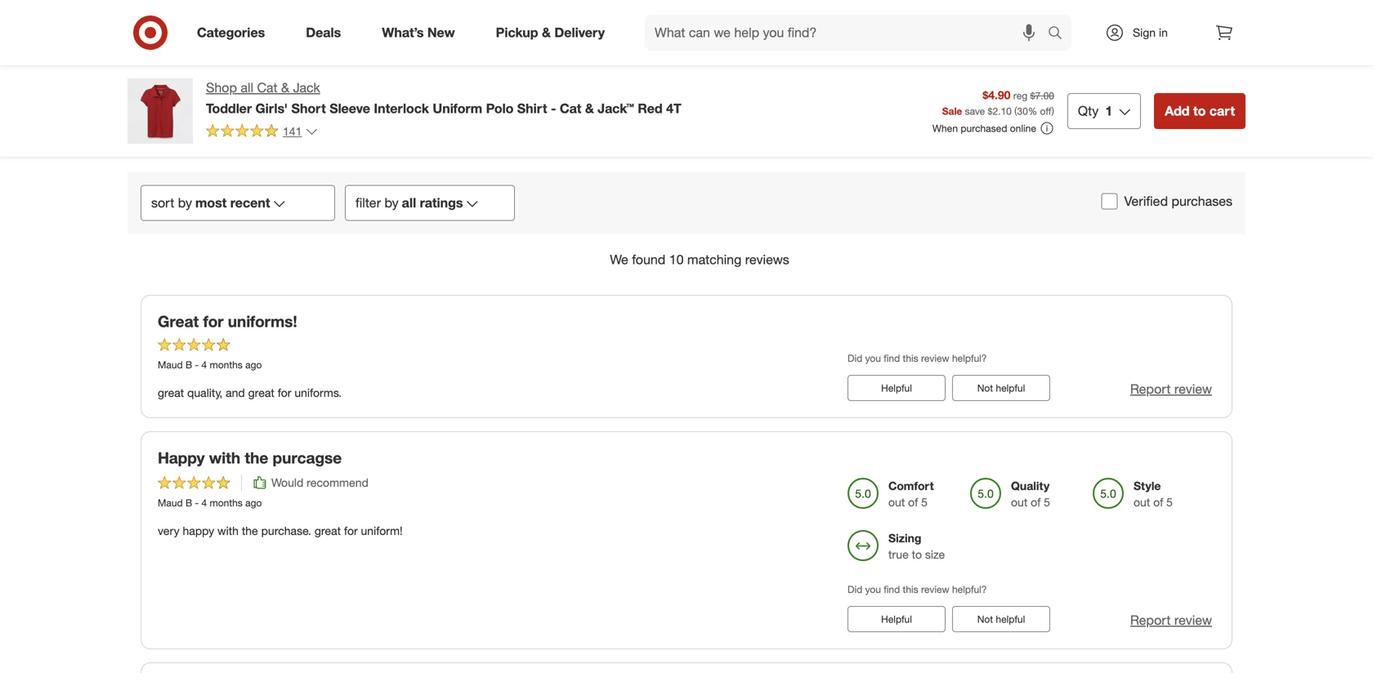 Task type: locate. For each thing, give the bounding box(es) containing it.
all left the ratings
[[402, 195, 416, 211]]

& right pickup in the top of the page
[[542, 25, 551, 41]]

for
[[203, 312, 224, 331], [278, 386, 291, 400], [344, 524, 358, 538]]

happy
[[158, 449, 205, 468]]

out
[[888, 495, 905, 509], [1011, 495, 1028, 509], [1134, 495, 1150, 509]]

filter by all ratings
[[356, 195, 463, 211]]

material button
[[726, 59, 801, 95]]

0 horizontal spatial 5
[[921, 495, 928, 509]]

size
[[531, 70, 553, 84]]

1 vertical spatial not helpful button
[[952, 606, 1050, 633]]

add to cart button
[[1154, 93, 1246, 129]]

we
[[610, 252, 628, 268]]

2 months from the top
[[210, 497, 243, 509]]

out inside comfort out of 5
[[888, 495, 905, 509]]

2 4 from the top
[[201, 497, 207, 509]]

b up "quality,"
[[186, 359, 192, 371]]

2 not helpful from the top
[[977, 613, 1025, 626]]

2 vertical spatial to
[[912, 547, 922, 562]]

1 helpful from the top
[[881, 382, 912, 394]]

1 horizontal spatial by
[[385, 195, 399, 211]]

1 vertical spatial did
[[848, 583, 862, 596]]

1 horizontal spatial of
[[1031, 495, 1041, 509]]

0 vertical spatial maud
[[158, 359, 183, 371]]

of inside style out of 5
[[1153, 495, 1163, 509]]

maud up very
[[158, 497, 183, 509]]

1 not helpful from the top
[[977, 382, 1025, 394]]

1 vertical spatial report review
[[1130, 613, 1212, 628]]

out down comfort
[[888, 495, 905, 509]]

1 not from the top
[[977, 382, 993, 394]]

for left uniforms.
[[278, 386, 291, 400]]

1 by from the left
[[178, 195, 192, 211]]

did for second not helpful button from the top
[[848, 583, 862, 596]]

1 vertical spatial all
[[402, 195, 416, 211]]

months
[[210, 359, 243, 371], [210, 497, 243, 509]]

Verified purchases checkbox
[[1101, 193, 1118, 209]]

2 maud b - 4 months ago from the top
[[158, 497, 262, 509]]

1 did from the top
[[848, 352, 862, 364]]

sort
[[151, 195, 174, 211]]

0 horizontal spatial cat
[[257, 80, 277, 96]]

for left uniform!
[[344, 524, 358, 538]]

reviews
[[745, 252, 789, 268]]

maud b - 4 months ago for for
[[158, 359, 262, 371]]

helpful for second not helpful button from the bottom
[[996, 382, 1025, 394]]

helpful?
[[952, 352, 987, 364], [952, 583, 987, 596]]

the left purchase.
[[242, 524, 258, 538]]

1 you from the top
[[865, 352, 881, 364]]

1 horizontal spatial for
[[278, 386, 291, 400]]

141 link
[[206, 123, 318, 142]]

0 vertical spatial did you find this review helpful?
[[848, 352, 987, 364]]

ago up great quality, and great for uniforms. on the bottom
[[245, 359, 262, 371]]

not helpful
[[977, 382, 1025, 394], [977, 613, 1025, 626]]

months up happy
[[210, 497, 243, 509]]

verified purchases
[[1124, 193, 1233, 209]]

0 vertical spatial for
[[203, 312, 224, 331]]

1 horizontal spatial out
[[1011, 495, 1028, 509]]

report review button
[[1130, 380, 1212, 399], [1130, 611, 1212, 630]]

pickup & delivery link
[[482, 15, 625, 51]]

qty
[[1078, 103, 1099, 119]]

1 horizontal spatial all
[[402, 195, 416, 211]]

1 find from the top
[[884, 352, 900, 364]]

style
[[908, 70, 933, 84]]

with
[[209, 449, 240, 468], [217, 524, 239, 538]]

1 vertical spatial report review button
[[1130, 611, 1212, 630]]

all right shop
[[241, 80, 253, 96]]

1 report review button from the top
[[1130, 380, 1212, 399]]

2 horizontal spatial 5
[[1166, 495, 1173, 509]]

4 up happy
[[201, 497, 207, 509]]

2 5 from the left
[[1044, 495, 1050, 509]]

ratings
[[420, 195, 463, 211]]

report review
[[1130, 381, 1212, 397], [1130, 613, 1212, 628]]

for right great
[[203, 312, 224, 331]]

0 vertical spatial helpful button
[[848, 375, 946, 401]]

helpful button for second not helpful button from the top
[[848, 606, 946, 633]]

report review for report review button corresponding to second not helpful button from the bottom
[[1130, 381, 1212, 397]]

2 maud from the top
[[158, 497, 183, 509]]

1 vertical spatial report
[[1130, 613, 1171, 628]]

1 horizontal spatial great
[[248, 386, 274, 400]]

1 maud b - 4 months ago from the top
[[158, 359, 262, 371]]

by for sort by
[[178, 195, 192, 211]]

2 of from the left
[[1031, 495, 1041, 509]]

0 vertical spatial helpful
[[881, 382, 912, 394]]

1 vertical spatial helpful button
[[848, 606, 946, 633]]

%
[[1028, 105, 1037, 117]]

of for style
[[1153, 495, 1163, 509]]

1
[[1105, 103, 1113, 119]]

2 report review button from the top
[[1130, 611, 1212, 630]]

1 vertical spatial with
[[217, 524, 239, 538]]

by for filter by
[[385, 195, 399, 211]]

image of toddler girls' short sleeve interlock uniform polo shirt - cat & jack™ red 4t image
[[128, 78, 193, 144]]

cat up girls'
[[257, 80, 277, 96]]

0 vertical spatial months
[[210, 359, 243, 371]]

0 horizontal spatial to
[[740, 22, 755, 41]]

0 vertical spatial b
[[186, 359, 192, 371]]

great right purchase.
[[315, 524, 341, 538]]

by right sort
[[178, 195, 192, 211]]

1 vertical spatial -
[[195, 359, 199, 371]]

1 maud from the top
[[158, 359, 183, 371]]

style out of 5
[[1134, 479, 1173, 509]]

2 vertical spatial -
[[195, 497, 199, 509]]

would recommend
[[271, 476, 369, 490]]

review
[[921, 352, 949, 364], [1174, 381, 1212, 397], [921, 583, 949, 596], [1174, 613, 1212, 628]]

to right related
[[740, 22, 755, 41]]

1 horizontal spatial cat
[[560, 100, 581, 116]]

of down "quality"
[[1031, 495, 1041, 509]]

maud b - 4 months ago up happy
[[158, 497, 262, 509]]

2 report review from the top
[[1130, 613, 1212, 628]]

2 horizontal spatial out
[[1134, 495, 1150, 509]]

1 horizontal spatial 5
[[1044, 495, 1050, 509]]

b up happy
[[186, 497, 192, 509]]

5 inside comfort out of 5
[[921, 495, 928, 509]]

matching
[[687, 252, 742, 268]]

out inside style out of 5
[[1134, 495, 1150, 509]]

3 out from the left
[[1134, 495, 1150, 509]]

out for comfort out of 5
[[888, 495, 905, 509]]

2 horizontal spatial to
[[1193, 103, 1206, 119]]

sizing
[[888, 531, 921, 545]]

- up happy
[[195, 497, 199, 509]]

1 4 from the top
[[201, 359, 207, 371]]

1 vertical spatial months
[[210, 497, 243, 509]]

0 vertical spatial to
[[740, 22, 755, 41]]

141
[[283, 124, 302, 138]]

maud down great
[[158, 359, 183, 371]]

-
[[551, 100, 556, 116], [195, 359, 199, 371], [195, 497, 199, 509]]

did
[[848, 352, 862, 364], [848, 583, 862, 596]]

maud b - 4 months ago for with
[[158, 497, 262, 509]]

2 report from the top
[[1130, 613, 1171, 628]]

occasion
[[440, 70, 488, 84]]

size
[[925, 547, 945, 562]]

material
[[743, 70, 784, 84]]

1 did you find this review helpful? from the top
[[848, 352, 987, 364]]

2 helpful button from the top
[[848, 606, 946, 633]]

of down comfort
[[908, 495, 918, 509]]

0 vertical spatial not helpful button
[[952, 375, 1050, 401]]

2 you from the top
[[865, 583, 881, 596]]

5 inside quality out of 5
[[1044, 495, 1050, 509]]

1 months from the top
[[210, 359, 243, 371]]

2 out from the left
[[1011, 495, 1028, 509]]

verified
[[1124, 193, 1168, 209]]

to right add
[[1193, 103, 1206, 119]]

0 horizontal spatial all
[[241, 80, 253, 96]]

1 vertical spatial b
[[186, 497, 192, 509]]

not helpful button
[[952, 375, 1050, 401], [952, 606, 1050, 633]]

you
[[865, 352, 881, 364], [865, 583, 881, 596]]

great left "quality,"
[[158, 386, 184, 400]]

0 vertical spatial helpful
[[996, 382, 1025, 394]]

1 vertical spatial &
[[281, 80, 289, 96]]

1 of from the left
[[908, 495, 918, 509]]

- inside shop all cat & jack toddler girls' short sleeve interlock uniform polo shirt - cat & jack™ red 4t
[[551, 100, 556, 116]]

polo
[[486, 100, 514, 116]]

out for quality out of 5
[[1011, 495, 1028, 509]]

1 helpful button from the top
[[848, 375, 946, 401]]

2 did from the top
[[848, 583, 862, 596]]

maud b - 4 months ago up "quality,"
[[158, 359, 262, 371]]

1 vertical spatial find
[[884, 583, 900, 596]]

1 vertical spatial 4
[[201, 497, 207, 509]]

sign
[[1133, 25, 1156, 40]]

all
[[241, 80, 253, 96], [402, 195, 416, 211]]

0 horizontal spatial by
[[178, 195, 192, 211]]

toddler
[[206, 100, 252, 116]]

4 up "quality,"
[[201, 359, 207, 371]]

report review for report review button corresponding to second not helpful button from the top
[[1130, 613, 1212, 628]]

you for helpful button associated with second not helpful button from the bottom
[[865, 352, 881, 364]]

months up and at the left bottom
[[210, 359, 243, 371]]

did for second not helpful button from the bottom
[[848, 352, 862, 364]]

reviews related to
[[618, 22, 755, 41]]

5 inside style out of 5
[[1166, 495, 1173, 509]]

1 vertical spatial not
[[977, 613, 993, 626]]

add to cart
[[1165, 103, 1235, 119]]

1 ago from the top
[[245, 359, 262, 371]]

2 b from the top
[[186, 497, 192, 509]]

2 helpful from the top
[[881, 613, 912, 626]]

sizing true to size
[[888, 531, 945, 562]]

& left jack™
[[585, 100, 594, 116]]

great
[[158, 386, 184, 400], [248, 386, 274, 400], [315, 524, 341, 538]]

&
[[542, 25, 551, 41], [281, 80, 289, 96], [585, 100, 594, 116]]

maud
[[158, 359, 183, 371], [158, 497, 183, 509]]

cat right shirt at the left
[[560, 100, 581, 116]]

1 vertical spatial to
[[1193, 103, 1206, 119]]

of inside comfort out of 5
[[908, 495, 918, 509]]

0 vertical spatial did
[[848, 352, 862, 364]]

not helpful for second not helpful button from the bottom
[[977, 382, 1025, 394]]

of down style
[[1153, 495, 1163, 509]]

2 vertical spatial &
[[585, 100, 594, 116]]

you for helpful button associated with second not helpful button from the top
[[865, 583, 881, 596]]

0 horizontal spatial great
[[158, 386, 184, 400]]

1 vertical spatial you
[[865, 583, 881, 596]]

& left jack
[[281, 80, 289, 96]]

0 vertical spatial report
[[1130, 381, 1171, 397]]

2 helpful from the top
[[996, 613, 1025, 626]]

0 vertical spatial report review
[[1130, 381, 1212, 397]]

1 helpful from the top
[[996, 382, 1025, 394]]

0 horizontal spatial of
[[908, 495, 918, 509]]

3 5 from the left
[[1166, 495, 1173, 509]]

0 vertical spatial &
[[542, 25, 551, 41]]

- right shirt at the left
[[551, 100, 556, 116]]

0 vertical spatial this
[[903, 352, 918, 364]]

did you find this review helpful? for helpful button associated with second not helpful button from the top
[[848, 583, 987, 596]]

report
[[1130, 381, 1171, 397], [1130, 613, 1171, 628]]

1 vertical spatial the
[[242, 524, 258, 538]]

not for second not helpful button from the top
[[977, 613, 993, 626]]

2 find from the top
[[884, 583, 900, 596]]

months for for
[[210, 359, 243, 371]]

1 horizontal spatial &
[[542, 25, 551, 41]]

1 vertical spatial did you find this review helpful?
[[848, 583, 987, 596]]

jack™
[[598, 100, 634, 116]]

0 vertical spatial not helpful
[[977, 382, 1025, 394]]

maud for great
[[158, 359, 183, 371]]

red
[[638, 100, 663, 116]]

short
[[291, 100, 326, 116]]

1 horizontal spatial to
[[912, 547, 922, 562]]

30
[[1017, 105, 1028, 117]]

1 vertical spatial cat
[[560, 100, 581, 116]]

What can we help you find? suggestions appear below search field
[[645, 15, 1052, 51]]

pickup & delivery
[[496, 25, 605, 41]]

4
[[201, 359, 207, 371], [201, 497, 207, 509]]

ago up very happy with the purchase. great for uniform! on the bottom
[[245, 497, 262, 509]]

to for reviews related to
[[740, 22, 755, 41]]

to left 'size'
[[912, 547, 922, 562]]

0 vertical spatial -
[[551, 100, 556, 116]]

did you find this review helpful?
[[848, 352, 987, 364], [848, 583, 987, 596]]

0 vertical spatial maud b - 4 months ago
[[158, 359, 262, 371]]

1 vertical spatial helpful
[[881, 613, 912, 626]]

1 vertical spatial helpful
[[996, 613, 1025, 626]]

0 vertical spatial all
[[241, 80, 253, 96]]

maud b - 4 months ago
[[158, 359, 262, 371], [158, 497, 262, 509]]

of inside quality out of 5
[[1031, 495, 1041, 509]]

reviews
[[618, 22, 680, 41]]

1 vertical spatial helpful?
[[952, 583, 987, 596]]

2 did you find this review helpful? from the top
[[848, 583, 987, 596]]

1 vertical spatial this
[[903, 583, 918, 596]]

1 b from the top
[[186, 359, 192, 371]]

1 out from the left
[[888, 495, 905, 509]]

0 horizontal spatial out
[[888, 495, 905, 509]]

2 horizontal spatial &
[[585, 100, 594, 116]]

great right and at the left bottom
[[248, 386, 274, 400]]

0 vertical spatial helpful?
[[952, 352, 987, 364]]

1 report review from the top
[[1130, 381, 1212, 397]]

and
[[226, 386, 245, 400]]

to
[[740, 22, 755, 41], [1193, 103, 1206, 119], [912, 547, 922, 562]]

0 vertical spatial report review button
[[1130, 380, 1212, 399]]

out down "quality"
[[1011, 495, 1028, 509]]

2 ago from the top
[[245, 497, 262, 509]]

not
[[977, 382, 993, 394], [977, 613, 993, 626]]

find for helpful button associated with second not helpful button from the bottom
[[884, 352, 900, 364]]

to inside sizing true to size
[[912, 547, 922, 562]]

to for sizing true to size
[[912, 547, 922, 562]]

2 vertical spatial for
[[344, 524, 358, 538]]

0 vertical spatial not
[[977, 382, 993, 394]]

- up "quality,"
[[195, 359, 199, 371]]

0 vertical spatial find
[[884, 352, 900, 364]]

1 vertical spatial maud
[[158, 497, 183, 509]]

out inside quality out of 5
[[1011, 495, 1028, 509]]

1 5 from the left
[[921, 495, 928, 509]]

all inside shop all cat & jack toddler girls' short sleeve interlock uniform polo shirt - cat & jack™ red 4t
[[241, 80, 253, 96]]

out for style out of 5
[[1134, 495, 1150, 509]]

2 not from the top
[[977, 613, 993, 626]]

ago for the
[[245, 497, 262, 509]]

3 of from the left
[[1153, 495, 1163, 509]]

out down style
[[1134, 495, 1150, 509]]

by right filter
[[385, 195, 399, 211]]

the
[[245, 449, 268, 468], [242, 524, 258, 538]]

2 horizontal spatial of
[[1153, 495, 1163, 509]]

found
[[632, 252, 665, 268]]

ago for uniforms!
[[245, 359, 262, 371]]

0 vertical spatial 4
[[201, 359, 207, 371]]

1 vertical spatial not helpful
[[977, 613, 1025, 626]]

the left purcagse
[[245, 449, 268, 468]]

comfort
[[888, 479, 934, 493]]

0 vertical spatial you
[[865, 352, 881, 364]]

0 vertical spatial ago
[[245, 359, 262, 371]]

when purchased online
[[932, 122, 1036, 135]]

1 vertical spatial maud b - 4 months ago
[[158, 497, 262, 509]]

jack
[[293, 80, 320, 96]]

2 by from the left
[[385, 195, 399, 211]]

1 vertical spatial ago
[[245, 497, 262, 509]]



Task type: describe. For each thing, give the bounding box(es) containing it.
wash button
[[580, 59, 641, 95]]

$4.90 reg $7.00 sale save $ 2.10 ( 30 % off )
[[942, 88, 1054, 117]]

report review button for second not helpful button from the bottom
[[1130, 380, 1212, 399]]

delivery
[[554, 25, 605, 41]]

of for quality
[[1031, 495, 1041, 509]]

1 not helpful button from the top
[[952, 375, 1050, 401]]

sleeve
[[330, 100, 370, 116]]

when
[[932, 122, 958, 135]]

sign in link
[[1091, 15, 1193, 51]]

categories
[[197, 25, 265, 41]]

5 for comfort out of 5
[[921, 495, 928, 509]]

$7.00
[[1030, 90, 1054, 102]]

find for helpful button associated with second not helpful button from the top
[[884, 583, 900, 596]]

0 vertical spatial the
[[245, 449, 268, 468]]

2 horizontal spatial for
[[344, 524, 358, 538]]

great
[[158, 312, 199, 331]]

shop all cat & jack toddler girls' short sleeve interlock uniform polo shirt - cat & jack™ red 4t
[[206, 80, 681, 116]]

sign in
[[1133, 25, 1168, 40]]

pattern
[[827, 70, 865, 84]]

quality,
[[187, 386, 223, 400]]

what's new link
[[368, 15, 475, 51]]

0 horizontal spatial &
[[281, 80, 289, 96]]

recommend
[[307, 476, 369, 490]]

helpful button for second not helpful button from the bottom
[[848, 375, 946, 401]]

)
[[1052, 105, 1054, 117]]

2 horizontal spatial great
[[315, 524, 341, 538]]

to inside button
[[1193, 103, 1206, 119]]

uniform
[[433, 100, 482, 116]]

purchases
[[1172, 193, 1233, 209]]

1 vertical spatial for
[[278, 386, 291, 400]]

4 for with
[[201, 497, 207, 509]]

(
[[1014, 105, 1017, 117]]

reg
[[1013, 90, 1028, 102]]

add
[[1165, 103, 1190, 119]]

0 horizontal spatial for
[[203, 312, 224, 331]]

cart
[[1209, 103, 1235, 119]]

5 for style out of 5
[[1166, 495, 1173, 509]]

uniforms.
[[294, 386, 342, 400]]

related
[[684, 22, 736, 41]]

$4.90
[[983, 88, 1011, 102]]

not for second not helpful button from the bottom
[[977, 382, 993, 394]]

occasion button
[[423, 59, 505, 95]]

shirt
[[517, 100, 547, 116]]

search button
[[1040, 15, 1080, 54]]

very
[[158, 524, 180, 538]]

most
[[195, 195, 227, 211]]

deals
[[306, 25, 341, 41]]

purcagse
[[273, 449, 342, 468]]

b for great
[[186, 359, 192, 371]]

happy with the purcagse
[[158, 449, 342, 468]]

what's
[[382, 25, 424, 41]]

purchased
[[961, 122, 1007, 135]]

sale
[[942, 105, 962, 117]]

quality out of 5
[[1011, 479, 1050, 509]]

not helpful for second not helpful button from the top
[[977, 613, 1025, 626]]

comfort out of 5
[[888, 479, 934, 509]]

2 helpful? from the top
[[952, 583, 987, 596]]

did you find this review helpful? for helpful button associated with second not helpful button from the bottom
[[848, 352, 987, 364]]

great quality, and great for uniforms.
[[158, 386, 342, 400]]

1 report from the top
[[1130, 381, 1171, 397]]

great for uniforms!
[[158, 312, 297, 331]]

happy
[[183, 524, 214, 538]]

in
[[1159, 25, 1168, 40]]

$
[[988, 105, 993, 117]]

qty 1
[[1078, 103, 1113, 119]]

report review button for second not helpful button from the top
[[1130, 611, 1212, 630]]

style
[[1134, 479, 1161, 493]]

4t
[[666, 100, 681, 116]]

save
[[965, 105, 985, 117]]

5 for quality out of 5
[[1044, 495, 1050, 509]]

helpful for second not helpful button from the top
[[996, 613, 1025, 626]]

- for happy with the purcagse
[[195, 497, 199, 509]]

purchase.
[[261, 524, 311, 538]]

online
[[1010, 122, 1036, 135]]

2 not helpful button from the top
[[952, 606, 1050, 633]]

search
[[1040, 26, 1080, 42]]

true
[[888, 547, 909, 562]]

sort by most recent
[[151, 195, 270, 211]]

0 vertical spatial cat
[[257, 80, 277, 96]]

uniforms!
[[228, 312, 297, 331]]

shop
[[206, 80, 237, 96]]

wash
[[596, 70, 625, 84]]

2.10
[[993, 105, 1012, 117]]

10
[[669, 252, 684, 268]]

size button
[[515, 59, 570, 95]]

0 vertical spatial with
[[209, 449, 240, 468]]

of for comfort
[[908, 495, 918, 509]]

filter
[[356, 195, 381, 211]]

would
[[271, 476, 303, 490]]

quality
[[1011, 479, 1050, 493]]

maud for happy
[[158, 497, 183, 509]]

b for happy
[[186, 497, 192, 509]]

deals link
[[292, 15, 361, 51]]

style button
[[891, 59, 950, 95]]

2 this from the top
[[903, 583, 918, 596]]

4 for for
[[201, 359, 207, 371]]

new
[[427, 25, 455, 41]]

interlock
[[374, 100, 429, 116]]

pickup
[[496, 25, 538, 41]]

1 this from the top
[[903, 352, 918, 364]]

what's new
[[382, 25, 455, 41]]

- for great for uniforms!
[[195, 359, 199, 371]]

1 helpful? from the top
[[952, 352, 987, 364]]

months for with
[[210, 497, 243, 509]]

very happy with the purchase. great for uniform!
[[158, 524, 403, 538]]



Task type: vqa. For each thing, say whether or not it's contained in the screenshot.
$300.00
no



